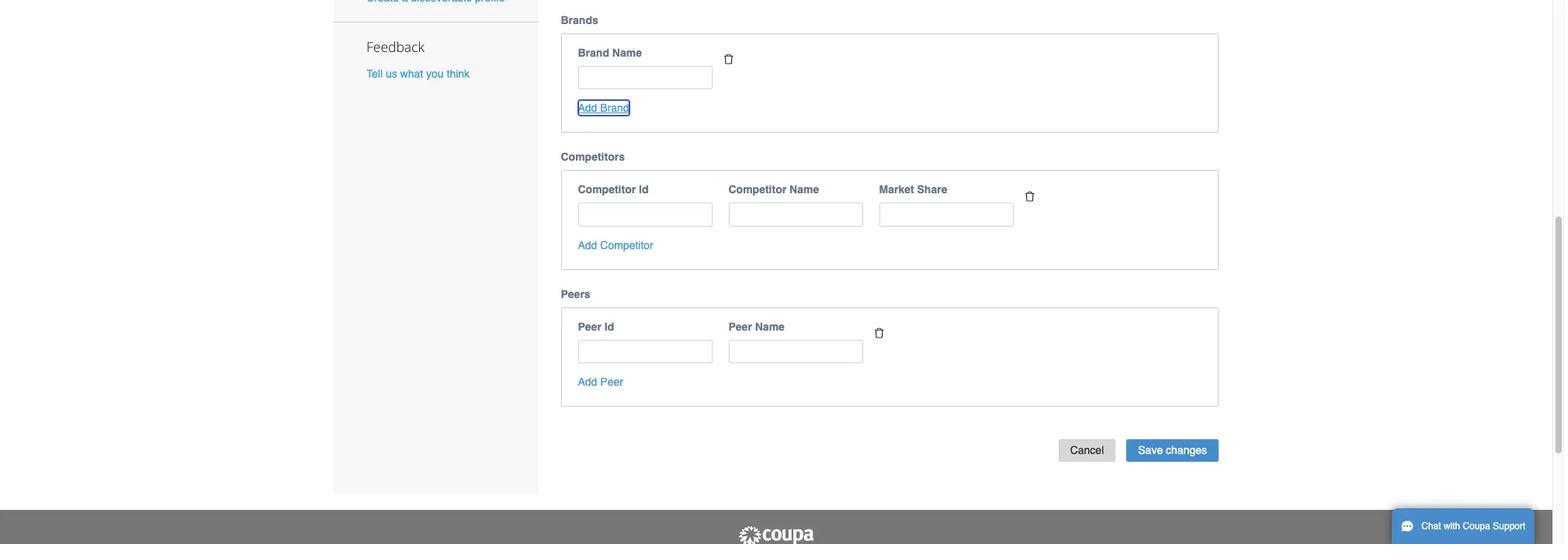 Task type: vqa. For each thing, say whether or not it's contained in the screenshot.
what
yes



Task type: describe. For each thing, give the bounding box(es) containing it.
name for peer name
[[755, 321, 785, 333]]

with
[[1444, 521, 1460, 532]]

Peer Id text field
[[578, 340, 712, 364]]

0 vertical spatial brand
[[578, 47, 609, 59]]

add brand
[[578, 102, 629, 114]]

save
[[1138, 444, 1163, 457]]

add competitor button
[[578, 238, 653, 253]]

chat
[[1422, 521, 1441, 532]]

brand inside button
[[600, 102, 629, 114]]

coupa
[[1463, 521, 1491, 532]]

Brand Name text field
[[578, 66, 712, 90]]

competitor inside add competitor button
[[600, 239, 653, 252]]

add for add peer
[[578, 376, 597, 389]]

save changes button
[[1127, 440, 1219, 462]]

peer for peer name
[[729, 321, 752, 333]]

you
[[426, 68, 444, 80]]

peer name
[[729, 321, 785, 333]]

id for competitor id
[[639, 184, 649, 196]]

changes
[[1166, 444, 1207, 457]]

add competitor
[[578, 239, 653, 252]]

add peer button
[[578, 375, 623, 390]]

add for add competitor
[[578, 239, 597, 252]]

add brand button
[[578, 101, 629, 116]]

tell
[[366, 68, 383, 80]]

think
[[447, 68, 470, 80]]

peer for peer id
[[578, 321, 602, 333]]

peer inside add peer button
[[600, 376, 623, 389]]

chat with coupa support button
[[1392, 508, 1535, 544]]

competitor for competitor id
[[578, 184, 636, 196]]

competitors
[[561, 151, 625, 163]]

id for peer id
[[605, 321, 614, 333]]



Task type: locate. For each thing, give the bounding box(es) containing it.
competitor id
[[578, 184, 649, 196]]

1 vertical spatial id
[[605, 321, 614, 333]]

name up brand name text box
[[612, 47, 642, 59]]

tell us what you think button
[[366, 66, 470, 82]]

1 vertical spatial add
[[578, 239, 597, 252]]

cancel
[[1070, 444, 1104, 457]]

0 vertical spatial name
[[612, 47, 642, 59]]

add inside add brand button
[[578, 102, 597, 114]]

name for competitor name
[[790, 184, 819, 196]]

1 add from the top
[[578, 102, 597, 114]]

add inside add competitor button
[[578, 239, 597, 252]]

add up the peers
[[578, 239, 597, 252]]

Competitor Id text field
[[578, 203, 712, 227]]

add up competitors
[[578, 102, 597, 114]]

1 vertical spatial name
[[790, 184, 819, 196]]

1 horizontal spatial name
[[755, 321, 785, 333]]

us
[[386, 68, 397, 80]]

save changes
[[1138, 444, 1207, 457]]

chat with coupa support
[[1422, 521, 1526, 532]]

3 add from the top
[[578, 376, 597, 389]]

cancel link
[[1059, 440, 1116, 462]]

1 horizontal spatial id
[[639, 184, 649, 196]]

competitor name
[[729, 184, 819, 196]]

add inside add peer button
[[578, 376, 597, 389]]

brand down 'brands'
[[578, 47, 609, 59]]

2 add from the top
[[578, 239, 597, 252]]

id up 'competitor id' text box
[[639, 184, 649, 196]]

0 horizontal spatial id
[[605, 321, 614, 333]]

competitor down 'competitor id' text box
[[600, 239, 653, 252]]

competitor up competitor name text box
[[729, 184, 787, 196]]

competitor down competitors
[[578, 184, 636, 196]]

name for brand name
[[612, 47, 642, 59]]

add
[[578, 102, 597, 114], [578, 239, 597, 252], [578, 376, 597, 389]]

brands
[[561, 14, 598, 26]]

add for add brand
[[578, 102, 597, 114]]

what
[[400, 68, 423, 80]]

feedback
[[366, 37, 425, 56]]

peer up peer name text field
[[729, 321, 752, 333]]

0 vertical spatial id
[[639, 184, 649, 196]]

name
[[612, 47, 642, 59], [790, 184, 819, 196], [755, 321, 785, 333]]

tell us what you think
[[366, 68, 470, 80]]

peer down peer id text field at the bottom left
[[600, 376, 623, 389]]

competitor
[[578, 184, 636, 196], [729, 184, 787, 196], [600, 239, 653, 252]]

market
[[879, 184, 914, 196]]

add down peer id
[[578, 376, 597, 389]]

name up competitor name text box
[[790, 184, 819, 196]]

1 vertical spatial brand
[[600, 102, 629, 114]]

id
[[639, 184, 649, 196], [605, 321, 614, 333]]

competitor for competitor name
[[729, 184, 787, 196]]

coupa supplier portal image
[[738, 526, 815, 544]]

brand name
[[578, 47, 642, 59]]

2 horizontal spatial name
[[790, 184, 819, 196]]

share
[[917, 184, 947, 196]]

0 vertical spatial add
[[578, 102, 597, 114]]

support
[[1493, 521, 1526, 532]]

2 vertical spatial name
[[755, 321, 785, 333]]

add peer
[[578, 376, 623, 389]]

peer id
[[578, 321, 614, 333]]

brand
[[578, 47, 609, 59], [600, 102, 629, 114]]

peer down the peers
[[578, 321, 602, 333]]

brand down brand name text box
[[600, 102, 629, 114]]

peer
[[578, 321, 602, 333], [729, 321, 752, 333], [600, 376, 623, 389]]

name up peer name text field
[[755, 321, 785, 333]]

0 horizontal spatial name
[[612, 47, 642, 59]]

Competitor Name text field
[[729, 203, 863, 227]]

Market Share text field
[[879, 203, 1013, 227]]

Peer Name text field
[[729, 340, 863, 364]]

peers
[[561, 288, 591, 300]]

market share
[[879, 184, 947, 196]]

id up peer id text field at the bottom left
[[605, 321, 614, 333]]

2 vertical spatial add
[[578, 376, 597, 389]]



